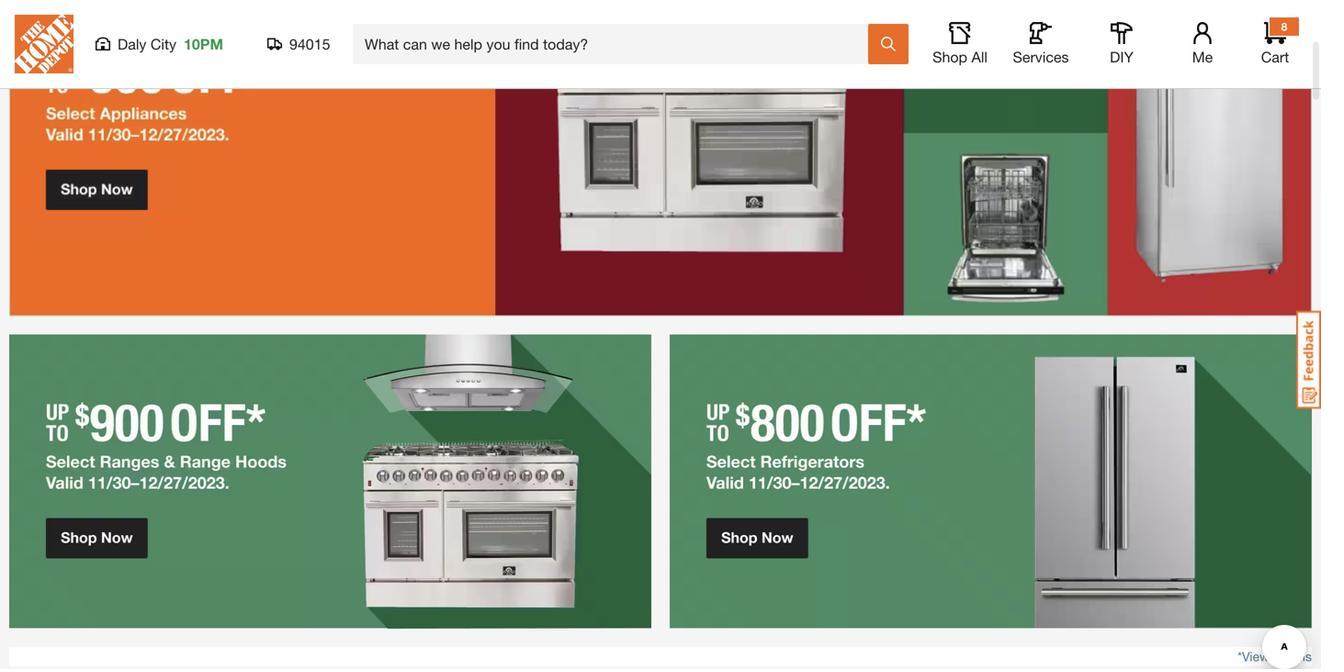 Task type: describe. For each thing, give the bounding box(es) containing it.
diy button
[[1093, 22, 1151, 66]]

up to $500 off* select appliances image
[[9, 0, 1312, 317]]

*view details link
[[1238, 649, 1312, 665]]

94015
[[289, 35, 330, 53]]

up to $900 off*  select ranges & range hoods image
[[9, 335, 651, 629]]

shop all
[[933, 48, 988, 66]]

the home depot logo image
[[15, 15, 74, 74]]

feedback link image
[[1297, 311, 1321, 410]]

me
[[1192, 48, 1213, 66]]

daly city 10pm
[[118, 35, 223, 53]]

all
[[972, 48, 988, 66]]

details
[[1273, 649, 1312, 665]]

me button
[[1173, 22, 1232, 66]]

*view
[[1238, 649, 1270, 665]]

cart 8
[[1261, 20, 1289, 66]]



Task type: vqa. For each thing, say whether or not it's contained in the screenshot.
UP TO $500 OFF* Select Appliances image
yes



Task type: locate. For each thing, give the bounding box(es) containing it.
10pm
[[184, 35, 223, 53]]

shop
[[933, 48, 968, 66]]

services button
[[1012, 22, 1071, 66]]

shop all button
[[931, 22, 990, 66]]

94015 button
[[267, 35, 331, 53]]

cart
[[1261, 48, 1289, 66]]

What can we help you find today? search field
[[365, 25, 867, 63]]

diy
[[1110, 48, 1134, 66]]

up to $800 off*  select refrigerators image
[[670, 335, 1312, 629]]

*view details
[[1238, 649, 1312, 665]]

city
[[151, 35, 176, 53]]

services
[[1013, 48, 1069, 66]]

8
[[1282, 20, 1288, 33]]

daly
[[118, 35, 146, 53]]



